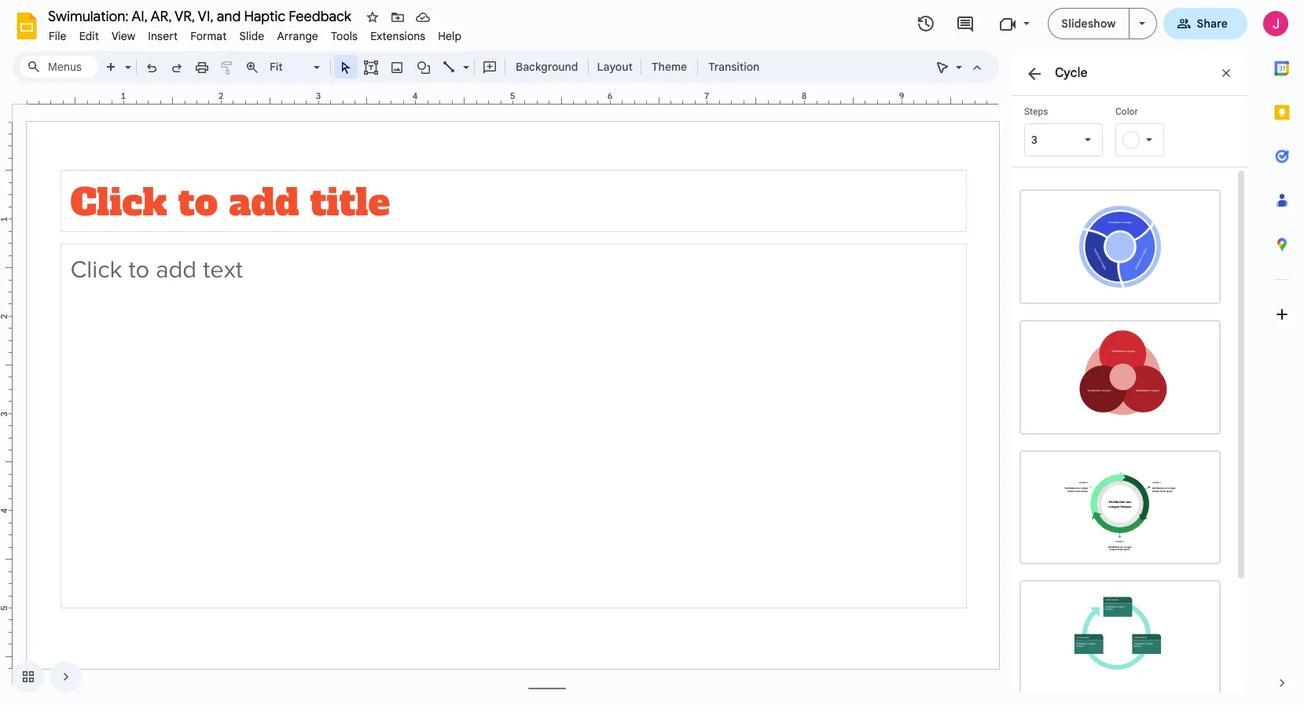 Task type: locate. For each thing, give the bounding box(es) containing it.
option group
[[1012, 167, 1235, 705]]

format
[[190, 29, 227, 43]]

format menu item
[[184, 27, 233, 46]]

file
[[49, 29, 67, 43]]

file menu item
[[42, 27, 73, 46]]

menu bar
[[42, 20, 468, 46]]

color button
[[1116, 105, 1194, 156]]

Star checkbox
[[362, 6, 384, 28]]

live pointer settings image
[[952, 57, 962, 62]]

tab list inside menu bar banner
[[1260, 46, 1304, 661]]

layout button
[[592, 55, 638, 79]]

mode and view toolbar
[[930, 51, 990, 83]]

new slide with layout image
[[121, 57, 131, 62]]

main toolbar
[[97, 55, 767, 79]]

menu bar inside menu bar banner
[[42, 20, 468, 46]]

share button
[[1163, 8, 1248, 39]]

menu bar banner
[[0, 0, 1304, 705]]

option group inside cycle section
[[1012, 167, 1235, 705]]

tab list
[[1260, 46, 1304, 661]]

Cycle with three circles surrounding a smaller central circle. Accent color: #db4437, close to light red berry 1. radio
[[1012, 312, 1229, 442]]

cycle section
[[1012, 51, 1248, 705]]

navigation
[[0, 649, 82, 705]]

shape image
[[415, 56, 433, 78]]

layout
[[597, 60, 633, 74]]

menu bar containing file
[[42, 20, 468, 46]]

slide menu item
[[233, 27, 271, 46]]

arrange
[[277, 29, 318, 43]]

extensions menu item
[[364, 27, 432, 46]]

navigation inside cycle application
[[0, 649, 82, 705]]

help menu item
[[432, 27, 468, 46]]

steps
[[1024, 106, 1048, 117]]

theme
[[652, 60, 687, 74]]

arrange menu item
[[271, 27, 325, 46]]

3
[[1031, 134, 1038, 146]]



Task type: vqa. For each thing, say whether or not it's contained in the screenshot.
cycle with three rectangular shapes along a circular arrow. accent color: #26a69a, close to green 11. option
yes



Task type: describe. For each thing, give the bounding box(es) containing it.
color
[[1116, 106, 1138, 117]]

insert menu item
[[142, 27, 184, 46]]

tools menu item
[[325, 27, 364, 46]]

background button
[[509, 55, 585, 79]]

slideshow button
[[1048, 8, 1129, 39]]

slide
[[239, 29, 264, 43]]

steps list box
[[1024, 105, 1103, 156]]

view
[[112, 29, 135, 43]]

start slideshow (⌘+enter) image
[[1139, 22, 1145, 25]]

Menus field
[[20, 56, 98, 78]]

extensions
[[370, 29, 426, 43]]

Cycle with three rectangular shapes along a circular arrow. Accent color: #26a69a, close to green 11. radio
[[1012, 573, 1229, 703]]

Zoom text field
[[267, 56, 311, 78]]

view menu item
[[105, 27, 142, 46]]

slideshow
[[1062, 17, 1116, 31]]

tools
[[331, 29, 358, 43]]

cycle application
[[0, 0, 1304, 705]]

insert image image
[[388, 56, 406, 78]]

theme button
[[645, 55, 694, 79]]

transition
[[708, 60, 760, 74]]

Zoom field
[[265, 56, 327, 79]]

edit
[[79, 29, 99, 43]]

edit menu item
[[73, 27, 105, 46]]

Cycle with three sections. Accent color: #4285f4, close to cornflower blue. radio
[[1012, 182, 1229, 312]]

Rename text field
[[42, 6, 360, 25]]

background
[[516, 60, 578, 74]]

Cycle with three arrows forming a circle. Accent color: #0f9d58, close to green 11. radio
[[1012, 442, 1229, 573]]

transition button
[[701, 55, 767, 79]]

help
[[438, 29, 462, 43]]

insert
[[148, 29, 178, 43]]

cycle
[[1055, 65, 1088, 81]]

share
[[1197, 17, 1228, 31]]



